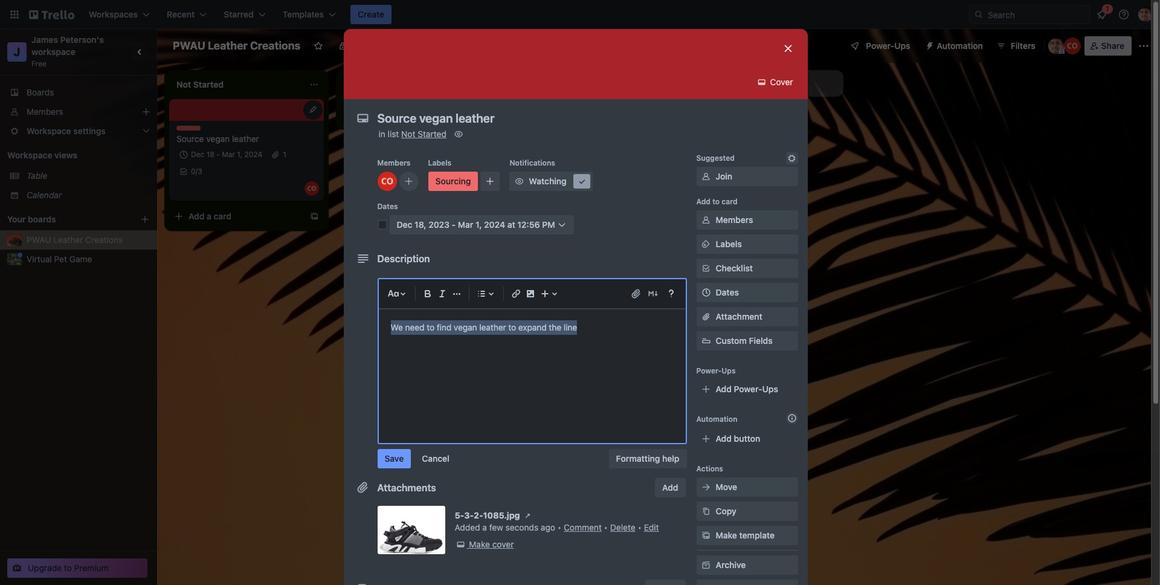 Task type: locate. For each thing, give the bounding box(es) containing it.
pwau
[[173, 39, 205, 52], [27, 235, 51, 245]]

sm image for move
[[700, 481, 713, 493]]

text styles image
[[386, 287, 401, 301]]

not
[[402, 129, 416, 139]]

1 vertical spatial list
[[388, 129, 399, 139]]

2 vertical spatial members
[[716, 215, 754, 225]]

add a card button down 3
[[169, 207, 305, 226]]

add right 'edit card' icon
[[360, 109, 376, 120]]

sourcing inside the sourcing source vegan leather
[[177, 126, 208, 135]]

color: bold red, title: "sourcing" element
[[177, 126, 208, 135], [428, 172, 478, 191]]

- right 18
[[217, 150, 220, 159]]

1 horizontal spatial create from template… image
[[481, 110, 491, 120]]

sm image inside archive link
[[700, 559, 713, 571]]

1 vertical spatial members
[[378, 158, 411, 167]]

create button
[[351, 5, 392, 24]]

ups inside button
[[895, 41, 911, 51]]

add a card for add a card button related to the bottom create from template… icon
[[189, 211, 232, 221]]

-
[[217, 150, 220, 159], [452, 219, 456, 230]]

add a card for the topmost create from template… icon add a card button
[[360, 109, 403, 120]]

2 horizontal spatial members
[[716, 215, 754, 225]]

watching
[[529, 176, 567, 186]]

2024
[[245, 150, 263, 159], [484, 219, 505, 230]]

0 horizontal spatial leather
[[232, 134, 259, 144]]

to down join
[[713, 197, 720, 206]]

1 horizontal spatial power-ups
[[867, 41, 911, 51]]

need
[[405, 322, 425, 333]]

sm image for automation
[[921, 36, 937, 53]]

description
[[378, 253, 430, 264]]

1 vertical spatial a
[[207, 211, 212, 221]]

0 horizontal spatial power-
[[697, 366, 722, 375]]

0 vertical spatial add a card button
[[341, 105, 476, 125]]

sourcing right add members to card 'image'
[[436, 176, 471, 186]]

0 horizontal spatial add a card button
[[169, 207, 305, 226]]

0 vertical spatial power-
[[867, 41, 895, 51]]

make down the copy
[[716, 530, 738, 541]]

1 vertical spatial sourcing
[[436, 176, 471, 186]]

Main content area, start typing to enter text. text field
[[391, 320, 674, 357]]

in list not started
[[379, 129, 447, 139]]

in
[[379, 129, 386, 139]]

1 horizontal spatial dates
[[716, 287, 739, 297]]

your boards
[[7, 214, 56, 224]]

add down custom
[[716, 384, 732, 394]]

1 horizontal spatial leather
[[480, 322, 506, 333]]

0 vertical spatial pwau leather creations
[[173, 39, 301, 52]]

0 vertical spatial christina overa (christinaovera) image
[[1065, 37, 1081, 54]]

0 horizontal spatial sourcing
[[177, 126, 208, 135]]

pwau leather creations link
[[27, 234, 150, 246]]

0 horizontal spatial 1,
[[237, 150, 243, 159]]

1 horizontal spatial card
[[385, 109, 403, 120]]

make template link
[[697, 526, 798, 545]]

1 horizontal spatial christina overa (christinaovera) image
[[1065, 37, 1081, 54]]

cancel button
[[415, 449, 457, 469]]

add a card button for the topmost create from template… icon
[[341, 105, 476, 125]]

sourcing for sourcing
[[436, 176, 471, 186]]

sm image inside cover link
[[756, 76, 768, 88]]

labels link
[[697, 235, 798, 254]]

1
[[283, 150, 286, 159]]

make down added
[[469, 539, 490, 550]]

3-
[[465, 510, 474, 521]]

0 horizontal spatial list
[[388, 129, 399, 139]]

automation down search icon
[[937, 41, 984, 51]]

vegan up dec 18 - mar 1, 2024 checkbox
[[206, 134, 230, 144]]

1 vertical spatial automation
[[697, 415, 738, 424]]

0 vertical spatial 2024
[[245, 150, 263, 159]]

delete
[[611, 522, 636, 533]]

1, left the at
[[476, 219, 482, 230]]

sm image left "archive"
[[700, 559, 713, 571]]

sourcing up 18
[[177, 126, 208, 135]]

2023
[[429, 219, 450, 230]]

sm image inside labels link
[[700, 238, 713, 250]]

2 vertical spatial ups
[[763, 384, 779, 394]]

0 horizontal spatial 2024
[[245, 150, 263, 159]]

sm image inside checklist link
[[700, 262, 713, 274]]

members link
[[0, 102, 157, 122], [697, 210, 798, 230]]

card for the topmost create from template… icon
[[385, 109, 403, 120]]

attachment
[[716, 311, 763, 322]]

0 horizontal spatial members
[[27, 106, 63, 117]]

1 horizontal spatial labels
[[716, 239, 742, 249]]

power-
[[867, 41, 895, 51], [697, 366, 722, 375], [734, 384, 763, 394]]

source vegan leather link
[[177, 133, 317, 145]]

1 horizontal spatial add a card
[[360, 109, 403, 120]]

1 vertical spatial add a card
[[189, 211, 232, 221]]

labels down started
[[428, 158, 452, 167]]

2024 down source vegan leather link
[[245, 150, 263, 159]]

we need to find vegan leather to expand the line
[[391, 322, 577, 333]]

creations up the virtual pet game link on the left
[[85, 235, 123, 245]]

dec inside checkbox
[[191, 150, 205, 159]]

members for the bottom "members" link
[[716, 215, 754, 225]]

0 vertical spatial automation
[[937, 41, 984, 51]]

1 vertical spatial pwau leather creations
[[27, 235, 123, 245]]

0 vertical spatial dates
[[378, 202, 398, 211]]

leather inside the sourcing source vegan leather
[[232, 134, 259, 144]]

card
[[385, 109, 403, 120], [722, 197, 738, 206], [214, 211, 232, 221]]

make cover
[[469, 539, 514, 550]]

1 horizontal spatial ups
[[763, 384, 779, 394]]

add left button
[[716, 434, 732, 444]]

formatting help link
[[609, 449, 687, 469]]

Dec 18 - Mar 1, 2024 checkbox
[[177, 148, 266, 162]]

add a card down 3
[[189, 211, 232, 221]]

sm image for join
[[700, 170, 713, 183]]

sm image for checklist
[[700, 262, 713, 274]]

None text field
[[372, 108, 771, 129]]

view markdown image
[[647, 288, 659, 300]]

add a card button up not
[[341, 105, 476, 125]]

sm image down added
[[455, 539, 467, 551]]

editor toolbar toolbar
[[384, 284, 681, 304]]

1 vertical spatial add a card button
[[169, 207, 305, 226]]

vegan right find
[[454, 322, 477, 333]]

dec left 18,
[[397, 219, 413, 230]]

leather down lists icon
[[480, 322, 506, 333]]

formatting
[[616, 453, 660, 464]]

add down suggested
[[697, 197, 711, 206]]

0 horizontal spatial labels
[[428, 158, 452, 167]]

upgrade to premium
[[28, 563, 109, 573]]

1 vertical spatial card
[[722, 197, 738, 206]]

1 horizontal spatial vegan
[[454, 322, 477, 333]]

add a card up 'in'
[[360, 109, 403, 120]]

image image
[[523, 287, 538, 301]]

a for add a card button related to the bottom create from template… icon
[[207, 211, 212, 221]]

automation inside button
[[937, 41, 984, 51]]

2 vertical spatial power-
[[734, 384, 763, 394]]

more formatting image
[[450, 287, 464, 301]]

open information menu image
[[1119, 8, 1131, 21]]

1 horizontal spatial mar
[[458, 219, 474, 230]]

1 horizontal spatial pwau
[[173, 39, 205, 52]]

list right 'in'
[[388, 129, 399, 139]]

lists image
[[474, 287, 489, 301]]

0 vertical spatial add a card
[[360, 109, 403, 120]]

1 vertical spatial vegan
[[454, 322, 477, 333]]

2 horizontal spatial card
[[722, 197, 738, 206]]

members down add to card
[[716, 215, 754, 225]]

1 vertical spatial 2024
[[484, 219, 505, 230]]

add a card
[[360, 109, 403, 120], [189, 211, 232, 221]]

archive
[[716, 560, 746, 570]]

add left another
[[701, 78, 717, 88]]

members link up labels link
[[697, 210, 798, 230]]

0 vertical spatial color: bold red, title: "sourcing" element
[[177, 126, 208, 135]]

1 vertical spatial 1,
[[476, 219, 482, 230]]

creations left star or unstar board image
[[250, 39, 301, 52]]

sm image inside join link
[[700, 170, 713, 183]]

pet
[[54, 254, 67, 264]]

dec 18 - mar 1, 2024
[[191, 150, 263, 159]]

1 horizontal spatial -
[[452, 219, 456, 230]]

add another list button
[[680, 70, 844, 97]]

1, down source vegan leather link
[[237, 150, 243, 159]]

vegan inside main content area, start typing to enter text. text box
[[454, 322, 477, 333]]

color: bold red, title: "sourcing" element up 18
[[177, 126, 208, 135]]

dates button
[[697, 283, 798, 302]]

sm image
[[453, 128, 465, 140], [786, 152, 798, 164], [700, 170, 713, 183], [700, 214, 713, 226], [700, 238, 713, 250], [700, 262, 713, 274], [700, 481, 713, 493]]

sm image up seconds
[[522, 510, 534, 522]]

sm image right power-ups button
[[921, 36, 937, 53]]

0 horizontal spatial mar
[[222, 150, 235, 159]]

attachment button
[[697, 307, 798, 326]]

- inside button
[[452, 219, 456, 230]]

1 horizontal spatial creations
[[250, 39, 301, 52]]

2024 left the at
[[484, 219, 505, 230]]

ups up add power-ups
[[722, 366, 736, 375]]

2 vertical spatial card
[[214, 211, 232, 221]]

Board name text field
[[167, 36, 307, 56]]

leather up dec 18 - mar 1, 2024
[[232, 134, 259, 144]]

button
[[734, 434, 761, 444]]

power- inside button
[[867, 41, 895, 51]]

5-
[[455, 510, 465, 521]]

1 vertical spatial pwau
[[27, 235, 51, 245]]

james
[[31, 34, 58, 45]]

make
[[716, 530, 738, 541], [469, 539, 490, 550]]

mar right 2023
[[458, 219, 474, 230]]

sm image inside make template link
[[700, 530, 713, 542]]

sm image right watching
[[576, 175, 589, 187]]

5-3-2-1085.jpg
[[455, 510, 520, 521]]

move
[[716, 482, 738, 492]]

1 vertical spatial ups
[[722, 366, 736, 375]]

0 horizontal spatial make
[[469, 539, 490, 550]]

1 horizontal spatial add a card button
[[341, 105, 476, 125]]

christina overa (christinaovera) image left add members to card 'image'
[[378, 172, 397, 191]]

sm image inside copy link
[[700, 505, 713, 518]]

sm image left the copy
[[700, 505, 713, 518]]

attach and insert link image
[[630, 288, 642, 300]]

automation up add button
[[697, 415, 738, 424]]

0 vertical spatial pwau
[[173, 39, 205, 52]]

sm image for archive
[[700, 559, 713, 571]]

0 vertical spatial 1,
[[237, 150, 243, 159]]

open help dialog image
[[664, 287, 679, 301]]

1 vertical spatial -
[[452, 219, 456, 230]]

your boards with 2 items element
[[7, 212, 122, 227]]

leather
[[208, 39, 248, 52], [53, 235, 83, 245]]

power-ups inside button
[[867, 41, 911, 51]]

1 vertical spatial mar
[[458, 219, 474, 230]]

dates down checklist on the top of the page
[[716, 287, 739, 297]]

list
[[753, 78, 765, 88], [388, 129, 399, 139]]

edit card image
[[308, 105, 318, 114]]

1 vertical spatial dates
[[716, 287, 739, 297]]

0 horizontal spatial a
[[207, 211, 212, 221]]

1 horizontal spatial members
[[378, 158, 411, 167]]

vegan inside the sourcing source vegan leather
[[206, 134, 230, 144]]

sm image down "notifications"
[[514, 175, 526, 187]]

0 vertical spatial -
[[217, 150, 220, 159]]

add down the 0 / 3 on the left of page
[[189, 211, 205, 221]]

labels up checklist on the top of the page
[[716, 239, 742, 249]]

primary element
[[0, 0, 1161, 29]]

automation button
[[921, 36, 991, 56]]

dec 18, 2023 - mar 1, 2024 at 12:56 pm button
[[390, 215, 575, 235]]

watching button
[[510, 172, 593, 191]]

add button
[[716, 434, 761, 444]]

sm image inside the move link
[[700, 481, 713, 493]]

ups down fields
[[763, 384, 779, 394]]

search image
[[975, 10, 984, 19]]

1 horizontal spatial list
[[753, 78, 765, 88]]

0 vertical spatial creations
[[250, 39, 301, 52]]

1 horizontal spatial 1,
[[476, 219, 482, 230]]

make for make cover
[[469, 539, 490, 550]]

list inside button
[[753, 78, 765, 88]]

0 vertical spatial list
[[753, 78, 765, 88]]

2 horizontal spatial ups
[[895, 41, 911, 51]]

italic ⌘i image
[[435, 287, 450, 301]]

sm image
[[921, 36, 937, 53], [756, 76, 768, 88], [514, 175, 526, 187], [576, 175, 589, 187], [700, 505, 713, 518], [522, 510, 534, 522], [700, 530, 713, 542], [455, 539, 467, 551], [700, 559, 713, 571]]

christina overa (christinaovera) image
[[1065, 37, 1081, 54], [378, 172, 397, 191]]

james peterson (jamespeterson93) image
[[1049, 37, 1066, 54]]

1 horizontal spatial sourcing
[[436, 176, 471, 186]]

automation
[[937, 41, 984, 51], [697, 415, 738, 424]]

sm image for members
[[700, 214, 713, 226]]

0 horizontal spatial add a card
[[189, 211, 232, 221]]

add down help
[[663, 482, 679, 493]]

to right upgrade
[[64, 563, 72, 573]]

1 notification image
[[1096, 7, 1110, 22]]

sm image inside automation button
[[921, 36, 937, 53]]

0 horizontal spatial dec
[[191, 150, 205, 159]]

0 vertical spatial card
[[385, 109, 403, 120]]

star or unstar board image
[[314, 41, 324, 51]]

1 horizontal spatial 2024
[[484, 219, 505, 230]]

0 vertical spatial leather
[[208, 39, 248, 52]]

another
[[720, 78, 751, 88]]

create from template… image
[[481, 110, 491, 120], [310, 212, 319, 221]]

christina overa (christinaovera) image
[[305, 181, 319, 196]]

0 vertical spatial a
[[379, 109, 383, 120]]

1 vertical spatial christina overa (christinaovera) image
[[378, 172, 397, 191]]

create
[[358, 9, 385, 19]]

ups left automation button
[[895, 41, 911, 51]]

0 horizontal spatial automation
[[697, 415, 738, 424]]

0 vertical spatial members
[[27, 106, 63, 117]]

0 vertical spatial leather
[[232, 134, 259, 144]]

- right 2023
[[452, 219, 456, 230]]

/
[[196, 167, 198, 176]]

members link down boards
[[0, 102, 157, 122]]

1 vertical spatial power-
[[697, 366, 722, 375]]

1 horizontal spatial pwau leather creations
[[173, 39, 301, 52]]

1 horizontal spatial dec
[[397, 219, 413, 230]]

dec
[[191, 150, 205, 159], [397, 219, 413, 230]]

dec inside button
[[397, 219, 413, 230]]

members up add members to card 'image'
[[378, 158, 411, 167]]

list left cover
[[753, 78, 765, 88]]

dates
[[378, 202, 398, 211], [716, 287, 739, 297]]

mar inside button
[[458, 219, 474, 230]]

0 horizontal spatial creations
[[85, 235, 123, 245]]

dates up "mark due date as complete" checkbox on the top left of page
[[378, 202, 398, 211]]

color: bold red, title: "sourcing" element right add members to card 'image'
[[428, 172, 478, 191]]

your
[[7, 214, 26, 224]]

12:56
[[518, 219, 540, 230]]

sm image right another
[[756, 76, 768, 88]]

0 horizontal spatial -
[[217, 150, 220, 159]]

share
[[1102, 41, 1125, 51]]

to left expand on the bottom left
[[509, 322, 516, 333]]

move link
[[697, 478, 798, 497]]

upgrade to premium link
[[7, 559, 148, 578]]

1 horizontal spatial leather
[[208, 39, 248, 52]]

1 horizontal spatial members link
[[697, 210, 798, 230]]

1 horizontal spatial a
[[379, 109, 383, 120]]

0 horizontal spatial card
[[214, 211, 232, 221]]

members down boards
[[27, 106, 63, 117]]

mar right 18
[[222, 150, 235, 159]]

dec for dec 18 - mar 1, 2024
[[191, 150, 205, 159]]

added a few seconds ago
[[455, 522, 556, 533]]

sm image left 'make template'
[[700, 530, 713, 542]]

1 horizontal spatial automation
[[937, 41, 984, 51]]

a
[[379, 109, 383, 120], [207, 211, 212, 221], [483, 522, 487, 533]]

0 horizontal spatial leather
[[53, 235, 83, 245]]

- inside checkbox
[[217, 150, 220, 159]]

dec left 18
[[191, 150, 205, 159]]

christina overa (christinaovera) image left share button
[[1065, 37, 1081, 54]]



Task type: vqa. For each thing, say whether or not it's contained in the screenshot.
Virtual Pet Game
yes



Task type: describe. For each thing, give the bounding box(es) containing it.
pwau inside board name 'text field'
[[173, 39, 205, 52]]

notifications
[[510, 158, 556, 167]]

18
[[207, 150, 215, 159]]

added
[[455, 522, 480, 533]]

dec for dec 18, 2023 - mar 1, 2024 at 12:56 pm
[[397, 219, 413, 230]]

filters
[[1011, 41, 1036, 51]]

0 vertical spatial labels
[[428, 158, 452, 167]]

1 vertical spatial leather
[[53, 235, 83, 245]]

1, inside dec 18, 2023 - mar 1, 2024 at 12:56 pm button
[[476, 219, 482, 230]]

boards link
[[0, 83, 157, 102]]

cover
[[768, 77, 794, 87]]

2-
[[474, 510, 483, 521]]

ago
[[541, 522, 556, 533]]

3
[[198, 167, 202, 176]]

18,
[[415, 219, 427, 230]]

0 / 3
[[191, 167, 202, 176]]

0 horizontal spatial ups
[[722, 366, 736, 375]]

workspace
[[7, 150, 52, 160]]

bold ⌘b image
[[421, 287, 435, 301]]

join link
[[697, 167, 798, 186]]

add power-ups link
[[697, 380, 798, 399]]

actions
[[697, 464, 724, 473]]

the
[[549, 322, 562, 333]]

archive link
[[697, 556, 798, 575]]

add power-ups
[[716, 384, 779, 394]]

workspace
[[31, 47, 76, 57]]

add to card
[[697, 197, 738, 206]]

virtual pet game
[[27, 254, 92, 264]]

edit
[[644, 522, 659, 533]]

copy link
[[697, 502, 798, 521]]

2 horizontal spatial a
[[483, 522, 487, 533]]

filters button
[[993, 36, 1040, 56]]

custom fields
[[716, 336, 773, 346]]

2024 inside dec 18 - mar 1, 2024 checkbox
[[245, 150, 263, 159]]

creations inside pwau leather creations link
[[85, 235, 123, 245]]

pm
[[542, 219, 555, 230]]

table
[[27, 170, 47, 181]]

0 horizontal spatial color: bold red, title: "sourcing" element
[[177, 126, 208, 135]]

peterson's
[[60, 34, 104, 45]]

add button
[[655, 478, 686, 498]]

sourcing for sourcing source vegan leather
[[177, 126, 208, 135]]

dates inside button
[[716, 287, 739, 297]]

boards
[[28, 214, 56, 224]]

free
[[31, 59, 47, 68]]

views
[[54, 150, 77, 160]]

1 vertical spatial create from template… image
[[310, 212, 319, 221]]

creations inside board name 'text field'
[[250, 39, 301, 52]]

0 vertical spatial members link
[[0, 102, 157, 122]]

cancel
[[422, 453, 450, 464]]

to left find
[[427, 322, 435, 333]]

virtual pet game link
[[27, 253, 150, 265]]

checklist link
[[697, 259, 798, 278]]

sourcing source vegan leather
[[177, 126, 259, 144]]

sm image for suggested
[[786, 152, 798, 164]]

sm image for make template
[[700, 530, 713, 542]]

template
[[740, 530, 775, 541]]

make template
[[716, 530, 775, 541]]

card for the bottom create from template… icon
[[214, 211, 232, 221]]

james peterson's workspace link
[[31, 34, 106, 57]]

started
[[418, 129, 447, 139]]

save
[[385, 453, 404, 464]]

add another list
[[701, 78, 765, 88]]

0 vertical spatial create from template… image
[[481, 110, 491, 120]]

make for make template
[[716, 530, 738, 541]]

we
[[391, 322, 403, 333]]

2024 inside dec 18, 2023 - mar 1, 2024 at 12:56 pm button
[[484, 219, 505, 230]]

1 horizontal spatial power-
[[734, 384, 763, 394]]

1, inside dec 18 - mar 1, 2024 checkbox
[[237, 150, 243, 159]]

j
[[13, 45, 20, 59]]

0
[[191, 167, 196, 176]]

custom
[[716, 336, 747, 346]]

cover
[[493, 539, 514, 550]]

link image
[[509, 287, 523, 301]]

1 vertical spatial members link
[[697, 210, 798, 230]]

at
[[508, 219, 516, 230]]

add board image
[[140, 215, 150, 224]]

line
[[564, 322, 577, 333]]

add button button
[[697, 429, 798, 449]]

table link
[[27, 170, 150, 182]]

sm image for make cover
[[455, 539, 467, 551]]

comment link
[[564, 522, 602, 533]]

source
[[177, 134, 204, 144]]

calendar link
[[27, 189, 150, 201]]

find
[[437, 322, 452, 333]]

workspace views
[[7, 150, 77, 160]]

Mark due date as complete checkbox
[[378, 220, 387, 230]]

leather inside board name 'text field'
[[208, 39, 248, 52]]

add inside button
[[663, 482, 679, 493]]

0 horizontal spatial pwau leather creations
[[27, 235, 123, 245]]

few
[[490, 522, 504, 533]]

join
[[716, 171, 733, 181]]

pwau leather creations inside board name 'text field'
[[173, 39, 301, 52]]

sm image for labels
[[700, 238, 713, 250]]

cover link
[[753, 73, 801, 92]]

james peterson's workspace free
[[31, 34, 106, 68]]

add a card button for the bottom create from template… icon
[[169, 207, 305, 226]]

0 horizontal spatial christina overa (christinaovera) image
[[378, 172, 397, 191]]

custom fields button
[[697, 335, 798, 347]]

1 vertical spatial color: bold red, title: "sourcing" element
[[428, 172, 478, 191]]

sm image for watching
[[514, 175, 526, 187]]

leather inside main content area, start typing to enter text. text box
[[480, 322, 506, 333]]

Search field
[[984, 5, 1090, 24]]

private image
[[338, 41, 348, 51]]

james peterson (jamespeterson93) image
[[1139, 7, 1154, 22]]

formatting help
[[616, 453, 680, 464]]

show menu image
[[1138, 40, 1151, 52]]

save button
[[378, 449, 411, 469]]

upgrade
[[28, 563, 62, 573]]

expand
[[519, 322, 547, 333]]

boards
[[27, 87, 54, 97]]

1 vertical spatial power-ups
[[697, 366, 736, 375]]

calendar
[[27, 190, 62, 200]]

members for the topmost "members" link
[[27, 106, 63, 117]]

not started link
[[402, 129, 447, 139]]

mar inside checkbox
[[222, 150, 235, 159]]

power-ups button
[[842, 36, 918, 56]]

add members to card image
[[404, 175, 414, 187]]

seconds
[[506, 522, 539, 533]]

a for the topmost create from template… icon add a card button
[[379, 109, 383, 120]]

sm image for copy
[[700, 505, 713, 518]]

to inside "link"
[[64, 563, 72, 573]]

fields
[[749, 336, 773, 346]]

0 horizontal spatial pwau
[[27, 235, 51, 245]]



